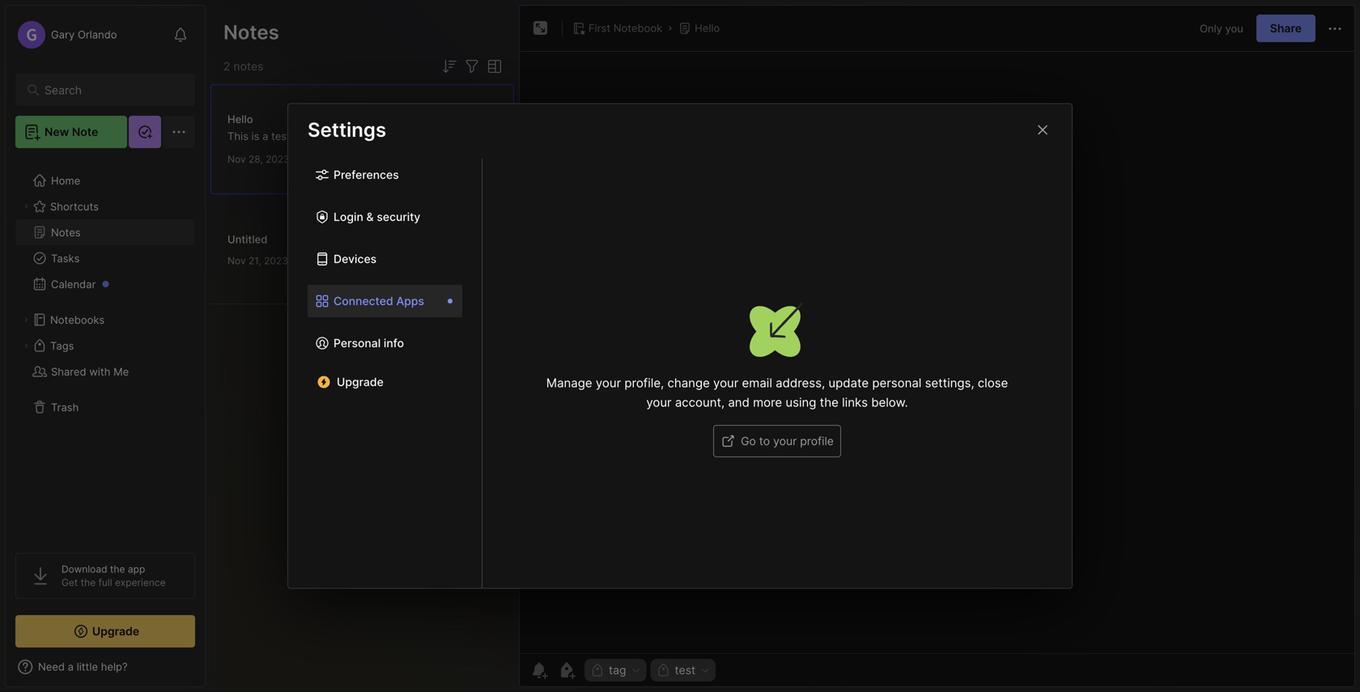 Task type: locate. For each thing, give the bounding box(es) containing it.
app
[[128, 564, 145, 575]]

28,
[[249, 153, 263, 165]]

1 vertical spatial hello
[[228, 113, 253, 126]]

tag button
[[585, 659, 647, 682]]

shortcuts
[[50, 200, 99, 213]]

2 vertical spatial the
[[81, 577, 96, 589]]

0 horizontal spatial upgrade button
[[15, 615, 195, 648]]

0 vertical spatial the
[[820, 395, 839, 410]]

trash
[[51, 401, 79, 414]]

go to your profile button
[[721, 433, 834, 450]]

nov
[[228, 153, 246, 165], [228, 255, 246, 267]]

upgrade down personal
[[337, 375, 384, 389]]

nov 28, 2023
[[228, 153, 290, 165]]

profile
[[800, 435, 834, 448]]

security
[[377, 210, 421, 224]]

full
[[98, 577, 112, 589]]

test right a
[[271, 130, 291, 143]]

hello inside button
[[695, 22, 720, 34]]

1 vertical spatial notes
[[51, 226, 81, 239]]

upgrade inside tab list
[[337, 375, 384, 389]]

1 horizontal spatial hello
[[695, 22, 720, 34]]

0 vertical spatial notes
[[223, 20, 279, 44]]

hello up this
[[228, 113, 253, 126]]

with
[[89, 365, 110, 378]]

settings
[[308, 118, 386, 142]]

trash link
[[15, 394, 194, 420]]

0 horizontal spatial notes
[[51, 226, 81, 239]]

0 horizontal spatial upgrade
[[92, 625, 139, 638]]

expand tags image
[[21, 341, 31, 351]]

tree
[[6, 158, 205, 538]]

1 horizontal spatial the
[[110, 564, 125, 575]]

download the app get the full experience
[[62, 564, 166, 589]]

upgrade button down full
[[15, 615, 195, 648]]

tree containing home
[[6, 158, 205, 538]]

1 nov from the top
[[228, 153, 246, 165]]

your down profile,
[[646, 395, 672, 410]]

1 vertical spatial 2023
[[264, 255, 288, 267]]

notes up notes
[[223, 20, 279, 44]]

personal
[[334, 336, 381, 350]]

experience
[[115, 577, 166, 589]]

1 vertical spatial nov
[[228, 255, 246, 267]]

0 vertical spatial upgrade
[[337, 375, 384, 389]]

test button
[[651, 659, 716, 682]]

nov for nov 21, 2023
[[228, 255, 246, 267]]

the
[[820, 395, 839, 410], [110, 564, 125, 575], [81, 577, 96, 589]]

the up full
[[110, 564, 125, 575]]

1 horizontal spatial test
[[675, 664, 696, 677]]

notes up tasks at the top of the page
[[51, 226, 81, 239]]

shared
[[51, 365, 86, 378]]

nov left 21,
[[228, 255, 246, 267]]

add a reminder image
[[530, 661, 549, 680]]

upgrade button inside tab list
[[308, 369, 462, 395]]

2023 for nov 28, 2023
[[266, 153, 290, 165]]

only you
[[1200, 22, 1244, 35]]

download
[[62, 564, 107, 575]]

tree inside main element
[[6, 158, 205, 538]]

personal
[[872, 376, 922, 390]]

1 horizontal spatial upgrade
[[337, 375, 384, 389]]

upgrade button down the info
[[308, 369, 462, 395]]

Search text field
[[45, 83, 174, 98]]

connected apps
[[334, 294, 424, 308]]

is
[[251, 130, 259, 143]]

me
[[113, 365, 129, 378]]

go
[[741, 435, 756, 448]]

upgrade
[[337, 375, 384, 389], [92, 625, 139, 638]]

2023 right 28,
[[266, 153, 290, 165]]

address,
[[776, 376, 825, 390]]

1 horizontal spatial upgrade button
[[308, 369, 462, 395]]

0 vertical spatial 2023
[[266, 153, 290, 165]]

shortcuts button
[[15, 194, 194, 219]]

calendar
[[51, 278, 96, 290]]

shared with me
[[51, 365, 129, 378]]

manage your profile, change your email address, update personal settings, close your account, and more using the links below.
[[546, 376, 1008, 410]]

the down download
[[81, 577, 96, 589]]

first notebook
[[589, 22, 662, 34]]

notes inside tree
[[51, 226, 81, 239]]

share
[[1270, 21, 1302, 35]]

info
[[384, 336, 404, 350]]

personal info
[[334, 336, 404, 350]]

2023
[[266, 153, 290, 165], [264, 255, 288, 267]]

tab list
[[288, 159, 483, 588]]

your up and
[[713, 376, 739, 390]]

notebooks
[[50, 314, 105, 326]]

test
[[271, 130, 291, 143], [675, 664, 696, 677]]

0 vertical spatial nov
[[228, 153, 246, 165]]

your
[[596, 376, 621, 390], [713, 376, 739, 390], [646, 395, 672, 410], [773, 435, 797, 448]]

upgrade down full
[[92, 625, 139, 638]]

nov 21, 2023
[[228, 255, 288, 267]]

test right tag
[[675, 664, 696, 677]]

2023 for nov 21, 2023
[[264, 255, 288, 267]]

untitled
[[228, 233, 268, 246]]

0 vertical spatial test
[[271, 130, 291, 143]]

expand notebooks image
[[21, 315, 31, 325]]

tasks
[[51, 252, 80, 265]]

nov left 28,
[[228, 153, 246, 165]]

home
[[51, 174, 80, 187]]

login
[[334, 210, 363, 224]]

first notebook button
[[569, 17, 666, 40]]

1 vertical spatial upgrade
[[92, 625, 139, 638]]

login & security
[[334, 210, 421, 224]]

1 vertical spatial test
[[675, 664, 696, 677]]

upgrade inside main element
[[92, 625, 139, 638]]

change
[[668, 376, 710, 390]]

notes
[[223, 20, 279, 44], [51, 226, 81, 239]]

a
[[262, 130, 268, 143]]

settings,
[[925, 376, 975, 390]]

only
[[1200, 22, 1223, 35]]

0 horizontal spatial hello
[[228, 113, 253, 126]]

0 vertical spatial upgrade button
[[308, 369, 462, 395]]

21,
[[249, 255, 261, 267]]

1 horizontal spatial notes
[[223, 20, 279, 44]]

notes
[[234, 60, 264, 73]]

note window element
[[519, 5, 1356, 687]]

tags
[[50, 339, 74, 352]]

your right to
[[773, 435, 797, 448]]

2023 right 21,
[[264, 255, 288, 267]]

None search field
[[45, 80, 174, 100]]

hello
[[695, 22, 720, 34], [228, 113, 253, 126]]

2 nov from the top
[[228, 255, 246, 267]]

notebook
[[614, 22, 662, 34]]

hello right notebook
[[695, 22, 720, 34]]

0 vertical spatial hello
[[695, 22, 720, 34]]

share button
[[1257, 15, 1316, 42]]

nov for nov 28, 2023
[[228, 153, 246, 165]]

your left profile,
[[596, 376, 621, 390]]

1 vertical spatial upgrade button
[[15, 615, 195, 648]]

2 horizontal spatial the
[[820, 395, 839, 410]]

the left links
[[820, 395, 839, 410]]

hello button
[[675, 17, 723, 40]]

upgrade button
[[308, 369, 462, 395], [15, 615, 195, 648]]

close
[[978, 376, 1008, 390]]

you
[[1226, 22, 1244, 35]]



Task type: describe. For each thing, give the bounding box(es) containing it.
notes link
[[15, 219, 194, 245]]

connected
[[334, 294, 393, 308]]

0 horizontal spatial the
[[81, 577, 96, 589]]

update
[[829, 376, 869, 390]]

notebooks link
[[15, 307, 194, 333]]

and
[[728, 395, 750, 410]]

below.
[[871, 395, 908, 410]]

go to your profile
[[741, 435, 834, 448]]

new note
[[45, 125, 98, 139]]

close image
[[1033, 120, 1053, 140]]

first
[[589, 22, 611, 34]]

email
[[742, 376, 772, 390]]

2 notes
[[223, 60, 264, 73]]

0 horizontal spatial test
[[271, 130, 291, 143]]

tags button
[[15, 333, 194, 359]]

1 vertical spatial the
[[110, 564, 125, 575]]

tasks button
[[15, 245, 194, 271]]

none search field inside main element
[[45, 80, 174, 100]]

preferences
[[334, 168, 399, 182]]

add tag image
[[557, 661, 577, 680]]

2
[[223, 60, 230, 73]]

more
[[753, 395, 782, 410]]

to
[[759, 435, 770, 448]]

new
[[45, 125, 69, 139]]

tab list containing preferences
[[288, 159, 483, 588]]

manage
[[546, 376, 592, 390]]

apps
[[396, 294, 424, 308]]

using
[[786, 395, 817, 410]]

this is a test
[[228, 130, 291, 143]]

Note Editor text field
[[520, 51, 1355, 653]]

expand note image
[[531, 19, 551, 38]]

this
[[228, 130, 249, 143]]

test inside test button
[[675, 664, 696, 677]]

profile,
[[625, 376, 664, 390]]

note
[[72, 125, 98, 139]]

links
[[842, 395, 868, 410]]

shared with me link
[[15, 359, 194, 385]]

&
[[366, 210, 374, 224]]

home link
[[15, 168, 195, 194]]

main element
[[0, 0, 211, 692]]

your inside button
[[773, 435, 797, 448]]

calendar button
[[15, 271, 194, 297]]

account,
[[675, 395, 725, 410]]

devices
[[334, 252, 377, 266]]

tag
[[609, 664, 626, 677]]

upgrade button inside main element
[[15, 615, 195, 648]]

get
[[62, 577, 78, 589]]

the inside manage your profile, change your email address, update personal settings, close your account, and more using the links below.
[[820, 395, 839, 410]]



Task type: vqa. For each thing, say whether or not it's contained in the screenshot.
1st More actions image
no



